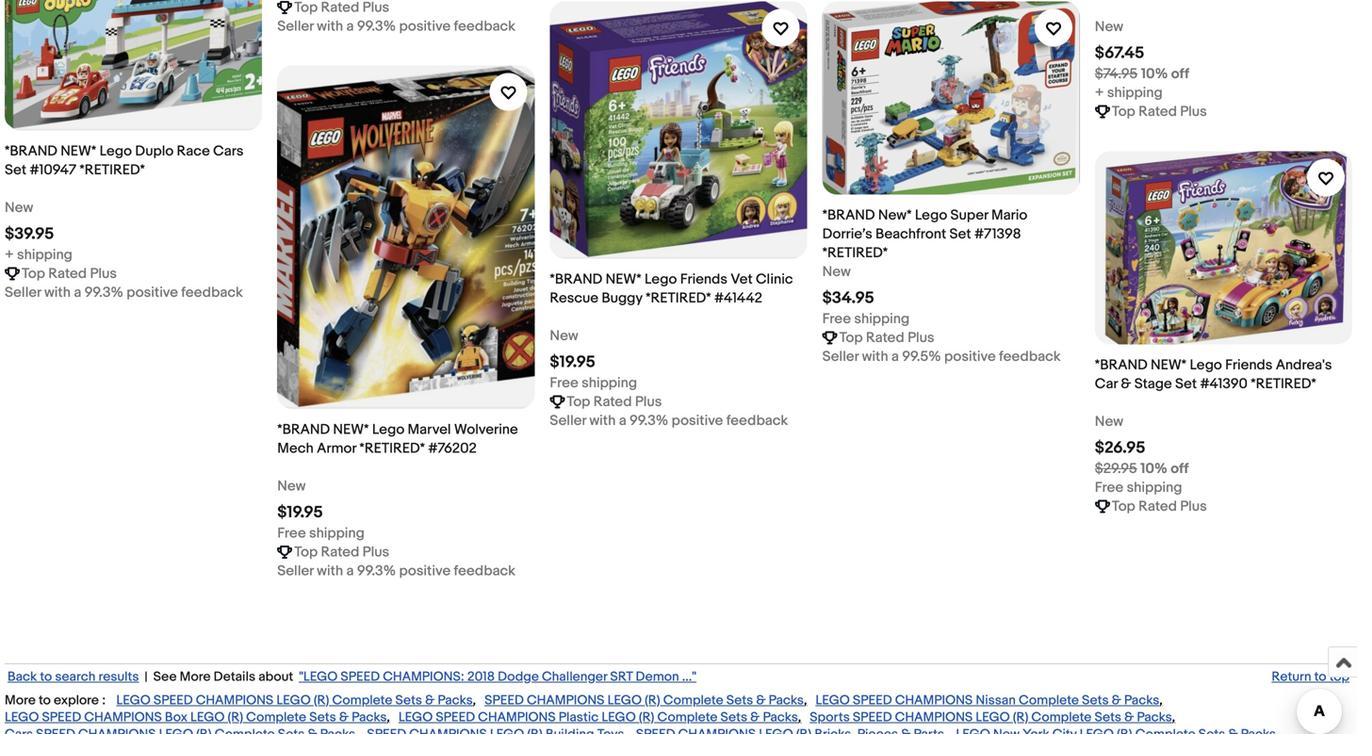 Task type: locate. For each thing, give the bounding box(es) containing it.
new* inside *brand new* lego friends vet clinic rescue buggy  *retired* #41442
[[606, 271, 642, 288]]

top rated plus down $19.95 text field
[[567, 394, 662, 411]]

lego right plastic
[[602, 710, 636, 726]]

group
[[5, 0, 1353, 580]]

*brand new* lego friends vet clinic rescue buggy  *retired* #41442
[[550, 271, 793, 307]]

new text field for $34.95
[[822, 262, 851, 281]]

free shipping text field down $34.95 text box
[[822, 310, 910, 328]]

2 horizontal spatial set
[[1175, 376, 1197, 392]]

lego inside *brand new* lego super mario dorrie's beachfront set #71398 *retired* new $34.95 free shipping
[[915, 207, 947, 224]]

dorrie's
[[822, 226, 872, 243]]

free shipping text field for *brand new* lego friends vet clinic rescue buggy  *retired* #41442
[[550, 374, 637, 393]]

0 vertical spatial new text field
[[1095, 17, 1124, 36]]

lego
[[116, 693, 151, 709], [276, 693, 311, 709], [608, 693, 642, 709], [816, 693, 850, 709], [5, 710, 39, 726], [190, 710, 225, 726], [399, 710, 433, 726], [602, 710, 636, 726], [976, 710, 1010, 726]]

friends left vet
[[680, 271, 728, 288]]

top down free shipping text field
[[1112, 498, 1136, 515]]

lego inside *brand new* lego friends vet clinic rescue buggy  *retired* #41442
[[645, 271, 677, 288]]

1 vertical spatial more
[[5, 693, 36, 709]]

$19.95
[[550, 353, 596, 373], [277, 503, 323, 522]]

lego down champions:
[[399, 710, 433, 726]]

new text field for $26.95
[[1095, 412, 1124, 431]]

top down $19.95 text box
[[294, 544, 318, 561]]

*brand up the #10947
[[5, 143, 57, 160]]

+ shipping text field
[[5, 245, 72, 264]]

2 horizontal spatial new text field
[[1095, 412, 1124, 431]]

*retired* inside *brand new* lego marvel wolverine mech armor  *retired*  #76202
[[359, 440, 425, 457]]

lego inside *brand new*  lego friends andrea's car & stage set #41390 *retired*
[[1190, 357, 1222, 374]]

off
[[1171, 66, 1189, 82], [1171, 460, 1189, 477]]

more down back
[[5, 693, 36, 709]]

top rated plus up 99.5%
[[839, 329, 935, 346]]

None text field
[[294, 0, 389, 17]]

lego inside *brand new* lego marvel wolverine mech armor  *retired*  #76202
[[372, 421, 405, 438]]

shipping down $19.95 text field
[[582, 375, 637, 392]]

friends
[[680, 271, 728, 288], [1225, 357, 1273, 374]]

shipping down the $39.95 text box
[[17, 246, 72, 263]]

1 vertical spatial top rated plus text field
[[1112, 497, 1207, 516]]

seller for *brand new*  lego duplo race cars set #10947  *retired*
[[5, 284, 41, 301]]

packs
[[438, 693, 473, 709], [769, 693, 804, 709], [1124, 693, 1159, 709], [352, 710, 387, 726], [763, 710, 798, 726], [1137, 710, 1172, 726]]

set
[[5, 162, 26, 179], [950, 226, 971, 243], [1175, 376, 1197, 392]]

lego speed champions lego (r) complete sets & packs , speed champions lego (r) complete sets & packs , lego speed champions nissan complete sets & packs , lego speed champions box lego (r) complete sets & packs , lego speed champions plastic lego (r) complete sets & packs , sports speed champions lego (r) complete sets & packs ,
[[5, 693, 1175, 726]]

$26.95
[[1095, 438, 1145, 458]]

rescue
[[550, 290, 599, 307]]

rated down free shipping text field
[[1139, 498, 1177, 515]]

*brand inside "*brand new*  lego duplo race cars set #10947  *retired*"
[[5, 143, 57, 160]]

positive inside seller with a 99.5% positive feedback text box
[[944, 348, 996, 365]]

1 vertical spatial set
[[950, 226, 971, 243]]

to right back
[[40, 669, 52, 685]]

off inside 'new $67.45 $74.95 10% off + shipping'
[[1171, 66, 1189, 82]]

friends inside *brand new* lego friends vet clinic rescue buggy  *retired* #41442
[[680, 271, 728, 288]]

clinic
[[756, 271, 793, 288]]

new $19.95 free shipping down rescue
[[550, 328, 637, 392]]

1 horizontal spatial free shipping text field
[[550, 374, 637, 393]]

*retired* down marvel
[[359, 440, 425, 457]]

10% for $67.45
[[1141, 66, 1168, 82]]

free
[[822, 310, 851, 327], [550, 375, 579, 392], [1095, 479, 1124, 496], [277, 525, 306, 542]]

top
[[1112, 103, 1136, 120], [22, 265, 45, 282], [839, 329, 863, 346], [567, 394, 590, 411], [1112, 498, 1136, 515], [294, 544, 318, 561]]

shipping inside *brand new* lego super mario dorrie's beachfront set #71398 *retired* new $34.95 free shipping
[[854, 310, 910, 327]]

lego for *brand new*  lego friends andrea's car & stage set #41390 *retired*
[[1190, 357, 1222, 374]]

$67.45
[[1095, 43, 1144, 63]]

0 vertical spatial $19.95
[[550, 353, 596, 373]]

wolverine
[[454, 421, 518, 438]]

seller
[[277, 18, 314, 35], [5, 284, 41, 301], [822, 348, 859, 365], [550, 413, 586, 430], [277, 562, 314, 579]]

2 vertical spatial new text field
[[550, 327, 578, 346]]

free shipping text field down $19.95 text box
[[277, 524, 365, 543]]

off inside the new $26.95 $29.95 10% off free shipping
[[1171, 460, 1189, 477]]

0 vertical spatial new text field
[[822, 262, 851, 281]]

more to explore :
[[5, 693, 106, 709]]

new text field up $26.95 text box
[[1095, 412, 1124, 431]]

top rated plus text field down $19.95 text box
[[294, 543, 389, 562]]

1 vertical spatial 10%
[[1141, 460, 1168, 477]]

new* up buggy
[[606, 271, 642, 288]]

top rated plus down free shipping text field
[[1112, 498, 1207, 515]]

rated down $19.95 text box
[[321, 544, 359, 561]]

1 horizontal spatial new text field
[[550, 327, 578, 346]]

1 vertical spatial free shipping text field
[[550, 374, 637, 393]]

srt
[[610, 669, 633, 685]]

2 horizontal spatial new text field
[[1095, 17, 1124, 36]]

*retired* right buggy
[[646, 290, 711, 307]]

feedback for *brand new* lego marvel wolverine mech armor  *retired*  #76202
[[454, 562, 516, 579]]

feedback
[[454, 18, 516, 35], [181, 284, 243, 301], [999, 348, 1061, 365], [726, 413, 788, 430], [454, 562, 516, 579]]

1 horizontal spatial $19.95
[[550, 353, 596, 373]]

*retired* inside *brand new* lego super mario dorrie's beachfront set #71398 *retired* new $34.95 free shipping
[[822, 245, 888, 261]]

0 vertical spatial off
[[1171, 66, 1189, 82]]

*brand
[[5, 143, 57, 160], [822, 207, 875, 224], [550, 271, 603, 288], [1095, 357, 1148, 374], [277, 421, 330, 438]]

+ down $74.95
[[1095, 84, 1104, 101]]

top rated plus for *brand new* lego marvel wolverine mech armor  *retired*  #76202
[[294, 544, 389, 561]]

champions:
[[383, 669, 464, 685]]

top down + shipping text field in the left of the page
[[22, 265, 45, 282]]

with
[[317, 18, 343, 35], [44, 284, 71, 301], [862, 348, 888, 365], [589, 413, 616, 430], [317, 562, 343, 579]]

new up $19.95 text field
[[550, 328, 578, 345]]

to
[[40, 669, 52, 685], [1314, 669, 1327, 685], [39, 693, 51, 709]]

0 vertical spatial free shipping text field
[[822, 310, 910, 328]]

top down $19.95 text field
[[567, 394, 590, 411]]

0 vertical spatial seller with a 99.3% positive feedback text field
[[277, 17, 516, 36]]

new* up the #10947
[[61, 143, 96, 160]]

new text field for $39.95
[[5, 198, 33, 217]]

with for *brand new* lego marvel wolverine mech armor  *retired*  #76202
[[317, 562, 343, 579]]

2 top rated plus text field from the top
[[1112, 497, 1207, 516]]

1 vertical spatial +
[[5, 246, 14, 263]]

previous price $74.95 10% off text field
[[1095, 65, 1189, 83]]

$19.95 down "mech"
[[277, 503, 323, 522]]

1 vertical spatial off
[[1171, 460, 1189, 477]]

feedback for *brand new* lego friends vet clinic rescue buggy  *retired* #41442
[[726, 413, 788, 430]]

top rated plus text field for *brand new* lego marvel wolverine mech armor  *retired*  #76202
[[294, 543, 389, 562]]

off right $74.95
[[1171, 66, 1189, 82]]

1 horizontal spatial +
[[1095, 84, 1104, 101]]

lego
[[100, 143, 132, 160], [915, 207, 947, 224], [645, 271, 677, 288], [1190, 357, 1222, 374], [372, 421, 405, 438]]

2 vertical spatial free shipping text field
[[277, 524, 365, 543]]

0 vertical spatial 10%
[[1141, 66, 1168, 82]]

1 vertical spatial $19.95
[[277, 503, 323, 522]]

*brand inside *brand new* lego marvel wolverine mech armor  *retired*  #76202
[[277, 421, 330, 438]]

vet
[[731, 271, 753, 288]]

speed
[[341, 669, 380, 685], [154, 693, 193, 709], [485, 693, 524, 709], [853, 693, 892, 709], [42, 710, 81, 726], [436, 710, 475, 726], [853, 710, 892, 726]]

lego right box
[[190, 710, 225, 726]]

new*
[[61, 143, 96, 160], [606, 271, 642, 288], [1151, 357, 1187, 374], [333, 421, 369, 438]]

friends up #41390
[[1225, 357, 1273, 374]]

free down $19.95 text box
[[277, 525, 306, 542]]

a inside text box
[[892, 348, 899, 365]]

rated up 99.5%
[[866, 329, 905, 346]]

shipping down previous price $74.95 10% off text field
[[1107, 84, 1163, 101]]

free down $34.95 text box
[[822, 310, 851, 327]]

New text field
[[1095, 17, 1124, 36], [5, 198, 33, 217], [550, 327, 578, 346]]

cars
[[213, 143, 244, 160]]

seller with a 99.3% positive feedback for *brand new*  lego duplo race cars set #10947  *retired*
[[5, 284, 243, 301]]

challenger
[[542, 669, 607, 685]]

$39.95
[[5, 224, 54, 244]]

friends inside *brand new*  lego friends andrea's car & stage set #41390 *retired*
[[1225, 357, 1273, 374]]

a
[[346, 18, 354, 35], [74, 284, 81, 301], [892, 348, 899, 365], [619, 413, 626, 430], [346, 562, 354, 579]]

top rated plus text field down $19.95 text field
[[567, 393, 662, 412]]

1 horizontal spatial friends
[[1225, 357, 1273, 374]]

shipping
[[1107, 84, 1163, 101], [17, 246, 72, 263], [854, 310, 910, 327], [582, 375, 637, 392], [1127, 479, 1182, 496], [309, 525, 365, 542]]

*retired* down andrea's
[[1251, 376, 1317, 392]]

free shipping text field down $19.95 text field
[[550, 374, 637, 393]]

$19.95 text field
[[277, 503, 323, 522]]

0 vertical spatial seller with a 99.3% positive feedback text field
[[5, 283, 243, 302]]

1 seller with a 99.3% positive feedback text field from the top
[[277, 17, 516, 36]]

10% for $26.95
[[1141, 460, 1168, 477]]

$19.95 down rescue
[[550, 353, 596, 373]]

0 vertical spatial new $19.95 free shipping
[[550, 328, 637, 392]]

new for *brand new* lego marvel wolverine mech armor  *retired*  #76202
[[277, 478, 306, 495]]

rated down $19.95 text field
[[594, 394, 632, 411]]

Seller with a 99.3% positive feedback text field
[[277, 17, 516, 36], [277, 562, 516, 580]]

new for *brand new*  lego friends andrea's car & stage set #41390 *retired*
[[1095, 413, 1124, 430]]

*retired*
[[80, 162, 145, 179], [822, 245, 888, 261], [646, 290, 711, 307], [1251, 376, 1317, 392], [359, 440, 425, 457]]

0 vertical spatial set
[[5, 162, 26, 179]]

0 horizontal spatial new $19.95 free shipping
[[277, 478, 365, 542]]

rated down + shipping text field in the left of the page
[[48, 265, 87, 282]]

new text field up $39.95
[[5, 198, 33, 217]]

seller for *brand new* lego friends vet clinic rescue buggy  *retired* #41442
[[550, 413, 586, 430]]

friends for $26.95
[[1225, 357, 1273, 374]]

car
[[1095, 376, 1118, 392]]

group containing $67.45
[[5, 0, 1353, 580]]

free down $29.95
[[1095, 479, 1124, 496]]

#76202
[[428, 440, 477, 457]]

top for *brand new* lego marvel wolverine mech armor  *retired*  #76202
[[294, 544, 318, 561]]

with for *brand new*  lego duplo race cars set #10947  *retired*
[[44, 284, 71, 301]]

more right see
[[180, 669, 211, 685]]

0 horizontal spatial friends
[[680, 271, 728, 288]]

1 vertical spatial seller with a 99.3% positive feedback text field
[[550, 412, 788, 430]]

top down + shipping text box
[[1112, 103, 1136, 120]]

$74.95
[[1095, 66, 1138, 82]]

new up $34.95
[[822, 263, 851, 280]]

off up free shipping text field
[[1171, 460, 1189, 477]]

a for *brand new* lego marvel wolverine mech armor  *retired*  #76202
[[346, 562, 354, 579]]

top rated plus text field for *brand new* lego friends vet clinic rescue buggy  *retired* #41442
[[567, 393, 662, 412]]

0 horizontal spatial new text field
[[5, 198, 33, 217]]

*retired* down dorrie's
[[822, 245, 888, 261]]

2 10% from the top
[[1141, 460, 1168, 477]]

top down $34.95
[[839, 329, 863, 346]]

with for *brand new* lego friends vet clinic rescue buggy  *retired* #41442
[[589, 413, 616, 430]]

+ down the $39.95 text box
[[5, 246, 14, 263]]

*brand up dorrie's
[[822, 207, 875, 224]]

0 vertical spatial +
[[1095, 84, 1104, 101]]

lego left marvel
[[372, 421, 405, 438]]

0 horizontal spatial $19.95
[[277, 503, 323, 522]]

1 horizontal spatial set
[[950, 226, 971, 243]]

*retired* down duplo
[[80, 162, 145, 179]]

10% up + shipping text box
[[1141, 66, 1168, 82]]

10% up free shipping text field
[[1141, 460, 1168, 477]]

new $19.95 free shipping
[[550, 328, 637, 392], [277, 478, 365, 542]]

0 vertical spatial top rated plus text field
[[1112, 102, 1207, 121]]

new $19.95 free shipping down armor on the bottom left of the page
[[277, 478, 365, 542]]

seller with a 99.3% positive feedback text field for $39.95
[[5, 283, 243, 302]]

1 off from the top
[[1171, 66, 1189, 82]]

lego for *brand new* lego friends vet clinic rescue buggy  *retired* #41442
[[645, 271, 677, 288]]

new* up "stage" on the bottom right of page
[[1151, 357, 1187, 374]]

andrea's
[[1276, 357, 1332, 374]]

free inside the new $26.95 $29.95 10% off free shipping
[[1095, 479, 1124, 496]]

Top Rated Plus text field
[[1112, 102, 1207, 121], [1112, 497, 1207, 516]]

Free shipping text field
[[822, 310, 910, 328], [550, 374, 637, 393], [277, 524, 365, 543]]

top rated plus text field down previous price $29.95 10% off text box
[[1112, 497, 1207, 516]]

set right "stage" on the bottom right of page
[[1175, 376, 1197, 392]]

lego left duplo
[[100, 143, 132, 160]]

plus
[[1180, 103, 1207, 120], [90, 265, 117, 282], [908, 329, 935, 346], [635, 394, 662, 411], [1180, 498, 1207, 515], [363, 544, 389, 561]]

$34.95
[[822, 288, 874, 308]]

+ shipping text field
[[1095, 83, 1163, 102]]

new inside the new $26.95 $29.95 10% off free shipping
[[1095, 413, 1124, 430]]

0 horizontal spatial +
[[5, 246, 14, 263]]

1 horizontal spatial seller with a 99.3% positive feedback text field
[[550, 412, 788, 430]]

to left top
[[1314, 669, 1327, 685]]

top for *brand new* lego super mario dorrie's beachfront set #71398 *retired*
[[839, 329, 863, 346]]

new* up armor on the bottom left of the page
[[333, 421, 369, 438]]

stage
[[1135, 376, 1172, 392]]

new text field up $67.45
[[1095, 17, 1124, 36]]

rated for *brand new* lego marvel wolverine mech armor  *retired*  #76202
[[321, 544, 359, 561]]

return to top link
[[1269, 669, 1353, 685]]

new* inside *brand new*  lego friends andrea's car & stage set #41390 *retired*
[[1151, 357, 1187, 374]]

Top Rated Plus text field
[[22, 264, 117, 283], [839, 328, 935, 347], [567, 393, 662, 412], [294, 543, 389, 562]]

New text field
[[822, 262, 851, 281], [1095, 412, 1124, 431], [277, 477, 306, 496]]

10% inside 'new $67.45 $74.95 10% off + shipping'
[[1141, 66, 1168, 82]]

more
[[180, 669, 211, 685], [5, 693, 36, 709]]

new up $39.95
[[5, 199, 33, 216]]

*retired* inside "*brand new*  lego duplo race cars set #10947  *retired*"
[[80, 162, 145, 179]]

lego down about
[[276, 693, 311, 709]]

new inside the new $39.95 + shipping
[[5, 199, 33, 216]]

new up $26.95 text box
[[1095, 413, 1124, 430]]

lego for *brand new* lego super mario dorrie's beachfront set #71398 *retired* new $34.95 free shipping
[[915, 207, 947, 224]]

off for $67.45
[[1171, 66, 1189, 82]]

new text field for $19.95
[[550, 327, 578, 346]]

0 horizontal spatial new text field
[[277, 477, 306, 496]]

lego left vet
[[645, 271, 677, 288]]

1 vertical spatial new text field
[[1095, 412, 1124, 431]]

rated for *brand new* lego friends vet clinic rescue buggy  *retired* #41442
[[594, 394, 632, 411]]

(r)
[[314, 693, 329, 709], [645, 693, 660, 709], [228, 710, 243, 726], [639, 710, 654, 726], [1013, 710, 1029, 726]]

new text field up $19.95 text box
[[277, 477, 306, 496]]

*brand for *brand new*  lego friends andrea's car & stage set #41390 *retired*
[[1095, 357, 1148, 374]]

0 vertical spatial friends
[[680, 271, 728, 288]]

lego down srt
[[608, 693, 642, 709]]

top rated plus down + shipping text box
[[1112, 103, 1207, 120]]

to left explore
[[39, 693, 51, 709]]

1 horizontal spatial new $19.95 free shipping
[[550, 328, 637, 392]]

shipping inside the new $26.95 $29.95 10% off free shipping
[[1127, 479, 1182, 496]]

shipping down previous price $29.95 10% off text box
[[1127, 479, 1182, 496]]

0 horizontal spatial more
[[5, 693, 36, 709]]

0 horizontal spatial seller with a 99.3% positive feedback text field
[[5, 283, 243, 302]]

10%
[[1141, 66, 1168, 82], [1141, 460, 1168, 477]]

shipping down $34.95
[[854, 310, 910, 327]]

set left the #10947
[[5, 162, 26, 179]]

armor
[[317, 440, 356, 457]]

seller with a 99.3% positive feedback inside seller with a 99.3% positive feedback link
[[277, 18, 516, 35]]

$19.95 text field
[[550, 353, 596, 373]]

seller with a 99.5% positive feedback
[[822, 348, 1061, 365]]

new* inside "*brand new*  lego duplo race cars set #10947  *retired*"
[[61, 143, 96, 160]]

new* inside *brand new* lego marvel wolverine mech armor  *retired*  #76202
[[333, 421, 369, 438]]

new text field up $34.95
[[822, 262, 851, 281]]

seller with a 99.3% positive feedback for *brand new* lego friends vet clinic rescue buggy  *retired* #41442
[[550, 413, 788, 430]]

2 vertical spatial new text field
[[277, 477, 306, 496]]

rated
[[1139, 103, 1177, 120], [48, 265, 87, 282], [866, 329, 905, 346], [594, 394, 632, 411], [1139, 498, 1177, 515], [321, 544, 359, 561]]

top rated plus down + shipping text field in the left of the page
[[22, 265, 117, 282]]

*brand for *brand new* lego marvel wolverine mech armor  *retired*  #76202
[[277, 421, 330, 438]]

*retired* inside *brand new* lego friends vet clinic rescue buggy  *retired* #41442
[[646, 290, 711, 307]]

positive for *brand new* lego marvel wolverine mech armor  *retired*  #76202
[[399, 562, 451, 579]]

new up $67.45
[[1095, 18, 1124, 35]]

top for *brand new*  lego duplo race cars set #10947  *retired*
[[22, 265, 45, 282]]

shipping inside 'new $67.45 $74.95 10% off + shipping'
[[1107, 84, 1163, 101]]

$39.95 text field
[[5, 224, 54, 244]]

10% inside the new $26.95 $29.95 10% off free shipping
[[1141, 460, 1168, 477]]

rated down + shipping text box
[[1139, 103, 1177, 120]]

*brand inside *brand new* lego super mario dorrie's beachfront set #71398 *retired* new $34.95 free shipping
[[822, 207, 875, 224]]

$26.95 text field
[[1095, 438, 1145, 458]]

*brand up "mech"
[[277, 421, 330, 438]]

*brand new*  lego friends andrea's car & stage set #41390 *retired*
[[1095, 357, 1332, 392]]

sets
[[395, 693, 422, 709], [726, 693, 753, 709], [1082, 693, 1109, 709], [309, 710, 336, 726], [721, 710, 747, 726], [1095, 710, 1122, 726]]

plus for *brand new*  lego duplo race cars set #10947  *retired*
[[90, 265, 117, 282]]

$19.95 for armor
[[277, 503, 323, 522]]

0 horizontal spatial set
[[5, 162, 26, 179]]

*brand inside *brand new* lego friends vet clinic rescue buggy  *retired* #41442
[[550, 271, 603, 288]]

&
[[1121, 376, 1131, 392], [425, 693, 435, 709], [756, 693, 766, 709], [1112, 693, 1121, 709], [339, 710, 349, 726], [750, 710, 760, 726], [1124, 710, 1134, 726]]

seller inside text box
[[822, 348, 859, 365]]

champions
[[196, 693, 274, 709], [527, 693, 605, 709], [895, 693, 973, 709], [84, 710, 162, 726], [478, 710, 556, 726], [895, 710, 973, 726]]

*brand new* lego marvel wolverine mech armor  *retired*  #76202
[[277, 421, 518, 457]]

top rated plus text field down the new $39.95 + shipping
[[22, 264, 117, 283]]

top rated plus down $19.95 text box
[[294, 544, 389, 561]]

new text field up $19.95 text field
[[550, 327, 578, 346]]

set down super
[[950, 226, 971, 243]]

2 vertical spatial set
[[1175, 376, 1197, 392]]

dodge
[[498, 669, 539, 685]]

lego up #41390
[[1190, 357, 1222, 374]]

new
[[1095, 18, 1124, 35], [5, 199, 33, 216], [822, 263, 851, 280], [550, 328, 578, 345], [1095, 413, 1124, 430], [277, 478, 306, 495]]

new $19.95 free shipping for rescue
[[550, 328, 637, 392]]

1 vertical spatial new text field
[[5, 198, 33, 217]]

*brand up car
[[1095, 357, 1148, 374]]

*brand up rescue
[[550, 271, 603, 288]]

about
[[258, 669, 293, 685]]

to for more to explore :
[[39, 693, 51, 709]]

lego up beachfront
[[915, 207, 947, 224]]

seller with a 99.3% positive feedback for *brand new* lego marvel wolverine mech armor  *retired*  #76202
[[277, 562, 516, 579]]

0 vertical spatial more
[[180, 669, 211, 685]]

new up $19.95 text box
[[277, 478, 306, 495]]

2 off from the top
[[1171, 460, 1189, 477]]

1 horizontal spatial more
[[180, 669, 211, 685]]

1 10% from the top
[[1141, 66, 1168, 82]]

1 horizontal spatial new text field
[[822, 262, 851, 281]]

a for *brand new*  lego duplo race cars set #10947  *retired*
[[74, 284, 81, 301]]

new for *brand new* lego friends vet clinic rescue buggy  *retired* #41442
[[550, 328, 578, 345]]

1 vertical spatial friends
[[1225, 357, 1273, 374]]

$29.95
[[1095, 460, 1137, 477]]

Seller with a 99.3% positive feedback text field
[[5, 283, 243, 302], [550, 412, 788, 430]]

lego inside "*brand new*  lego duplo race cars set #10947  *retired*"
[[100, 143, 132, 160]]

top rated plus text field down previous price $74.95 10% off text field
[[1112, 102, 1207, 121]]

*brand inside *brand new*  lego friends andrea's car & stage set #41390 *retired*
[[1095, 357, 1148, 374]]

#41390
[[1200, 376, 1248, 392]]

back
[[8, 669, 37, 685]]

1 vertical spatial new $19.95 free shipping
[[277, 478, 365, 542]]

off for $26.95
[[1171, 460, 1189, 477]]

,
[[473, 693, 476, 709], [804, 693, 807, 709], [1159, 693, 1163, 709], [387, 710, 390, 726], [798, 710, 801, 726], [1172, 710, 1175, 726]]

0 horizontal spatial free shipping text field
[[277, 524, 365, 543]]

nissan
[[976, 693, 1016, 709]]

#71398
[[975, 226, 1021, 243]]

99.3% for *brand new*  lego duplo race cars set #10947  *retired*
[[85, 284, 123, 301]]

99.3%
[[357, 18, 396, 35], [85, 284, 123, 301], [630, 413, 669, 430], [357, 562, 396, 579]]

1 vertical spatial seller with a 99.3% positive feedback text field
[[277, 562, 516, 580]]

top rated plus
[[1112, 103, 1207, 120], [22, 265, 117, 282], [839, 329, 935, 346], [567, 394, 662, 411], [1112, 498, 1207, 515], [294, 544, 389, 561]]



Task type: vqa. For each thing, say whether or not it's contained in the screenshot.


Task type: describe. For each thing, give the bounding box(es) containing it.
shipping down $19.95 text box
[[309, 525, 365, 542]]

box
[[165, 710, 188, 726]]

set inside *brand new*  lego friends andrea's car & stage set #41390 *retired*
[[1175, 376, 1197, 392]]

positive for *brand new* lego friends vet clinic rescue buggy  *retired* #41442
[[672, 413, 723, 430]]

plus for *brand new* lego friends vet clinic rescue buggy  *retired* #41442
[[635, 394, 662, 411]]

see
[[153, 669, 177, 685]]

quick links navigation
[[5, 663, 1353, 685]]

return to top
[[1272, 669, 1350, 685]]

& inside *brand new*  lego friends andrea's car & stage set #41390 *retired*
[[1121, 376, 1131, 392]]

new $26.95 $29.95 10% off free shipping
[[1095, 413, 1189, 496]]

+ inside 'new $67.45 $74.95 10% off + shipping'
[[1095, 84, 1104, 101]]

new*
[[878, 207, 912, 224]]

new inside *brand new* lego super mario dorrie's beachfront set #71398 *retired* new $34.95 free shipping
[[822, 263, 851, 280]]

set inside "*brand new*  lego duplo race cars set #10947  *retired*"
[[5, 162, 26, 179]]

explore
[[54, 693, 99, 709]]

seller for *brand new* lego marvel wolverine mech armor  *retired*  #76202
[[277, 562, 314, 579]]

plus for *brand new* lego super mario dorrie's beachfront set #71398 *retired*
[[908, 329, 935, 346]]

$19.95 for rescue
[[550, 353, 596, 373]]

return
[[1272, 669, 1312, 685]]

super
[[951, 207, 988, 224]]

plus for *brand new* lego marvel wolverine mech armor  *retired*  #76202
[[363, 544, 389, 561]]

friends for $19.95
[[680, 271, 728, 288]]

1 top rated plus text field from the top
[[1112, 102, 1207, 121]]

"lego speed champions: 2018 dodge challenger srt demon ..." link
[[296, 669, 699, 685]]

*brand for *brand new*  lego duplo race cars set #10947  *retired*
[[5, 143, 57, 160]]

rated for *brand new* lego super mario dorrie's beachfront set #71398 *retired*
[[866, 329, 905, 346]]

Seller with a 99.5% positive feedback text field
[[822, 347, 1061, 366]]

back to search results | see more details about "lego speed champions: 2018 dodge challenger srt demon ..."
[[8, 669, 696, 685]]

new* for buggy
[[606, 271, 642, 288]]

feedback for *brand new*  lego duplo race cars set #10947  *retired*
[[181, 284, 243, 301]]

new $39.95 + shipping
[[5, 199, 72, 263]]

mario
[[992, 207, 1028, 224]]

+ inside the new $39.95 + shipping
[[5, 246, 14, 263]]

new inside 'new $67.45 $74.95 10% off + shipping'
[[1095, 18, 1124, 35]]

previous price $29.95 10% off text field
[[1095, 459, 1189, 478]]

lego down more to explore :
[[5, 710, 39, 726]]

new $67.45 $74.95 10% off + shipping
[[1095, 18, 1189, 101]]

free inside *brand new* lego super mario dorrie's beachfront set #71398 *retired* new $34.95 free shipping
[[822, 310, 851, 327]]

$67.45 text field
[[1095, 43, 1144, 63]]

back to search results link
[[5, 669, 142, 685]]

buggy
[[602, 290, 643, 307]]

feedback inside text box
[[999, 348, 1061, 365]]

*brand new* lego super mario dorrie's beachfront set #71398 *retired* new $34.95 free shipping
[[822, 207, 1028, 327]]

|
[[145, 669, 148, 685]]

#41442
[[714, 290, 763, 307]]

*brand new*  lego duplo race cars set #10947  *retired*
[[5, 143, 244, 179]]

demon
[[636, 669, 679, 685]]

lego for *brand new*  lego duplo race cars set #10947  *retired*
[[100, 143, 132, 160]]

marvel
[[408, 421, 451, 438]]

sports
[[810, 710, 850, 726]]

lego down |
[[116, 693, 151, 709]]

mech
[[277, 440, 314, 457]]

..."
[[682, 669, 696, 685]]

99.3% for *brand new* lego marvel wolverine mech armor  *retired*  #76202
[[357, 562, 396, 579]]

seller with a 99.3% positive feedback text field for $19.95
[[550, 412, 788, 430]]

2 seller with a 99.3% positive feedback text field from the top
[[277, 562, 516, 580]]

lego for *brand new* lego marvel wolverine mech armor  *retired*  #76202
[[372, 421, 405, 438]]

*retired* inside *brand new*  lego friends andrea's car & stage set #41390 *retired*
[[1251, 376, 1317, 392]]

*brand for *brand new* lego friends vet clinic rescue buggy  *retired* #41442
[[550, 271, 603, 288]]

#10947
[[30, 162, 76, 179]]

new* for *retired*
[[333, 421, 369, 438]]

none text field inside seller with a 99.3% positive feedback link
[[294, 0, 389, 17]]

top rated plus for *brand new* lego super mario dorrie's beachfront set #71398 *retired*
[[839, 329, 935, 346]]

99.3% for *brand new* lego friends vet clinic rescue buggy  *retired* #41442
[[630, 413, 669, 430]]

"lego
[[299, 669, 338, 685]]

duplo
[[135, 143, 174, 160]]

to for return to top
[[1314, 669, 1327, 685]]

rated for *brand new*  lego duplo race cars set #10947  *retired*
[[48, 265, 87, 282]]

positive for *brand new*  lego duplo race cars set #10947  *retired*
[[127, 284, 178, 301]]

lego down the nissan
[[976, 710, 1010, 726]]

with inside text box
[[862, 348, 888, 365]]

seller with a 99.3% positive feedback link
[[277, 0, 535, 36]]

top rated plus text field up 99.5%
[[839, 328, 935, 347]]

set inside *brand new* lego super mario dorrie's beachfront set #71398 *retired* new $34.95 free shipping
[[950, 226, 971, 243]]

new* for stage
[[1151, 357, 1187, 374]]

a for *brand new* lego friends vet clinic rescue buggy  *retired* #41442
[[619, 413, 626, 430]]

speed inside quick links navigation
[[341, 669, 380, 685]]

lego up sports
[[816, 693, 850, 709]]

plastic
[[559, 710, 599, 726]]

free shipping text field for *brand new* lego marvel wolverine mech armor  *retired*  #76202
[[277, 524, 365, 543]]

shipping inside the new $39.95 + shipping
[[17, 246, 72, 263]]

new text field for $19.95
[[277, 477, 306, 496]]

new* for #10947
[[61, 143, 96, 160]]

$34.95 text field
[[822, 288, 874, 308]]

top rated plus for *brand new*  lego duplo race cars set #10947  *retired*
[[22, 265, 117, 282]]

free down $19.95 text field
[[550, 375, 579, 392]]

new for *brand new*  lego duplo race cars set #10947  *retired*
[[5, 199, 33, 216]]

Free shipping text field
[[1095, 478, 1182, 497]]

99.5%
[[902, 348, 941, 365]]

*brand for *brand new* lego super mario dorrie's beachfront set #71398 *retired* new $34.95 free shipping
[[822, 207, 875, 224]]

results
[[98, 669, 139, 685]]

top rated plus text field for *brand new*  lego duplo race cars set #10947  *retired*
[[22, 264, 117, 283]]

2 horizontal spatial free shipping text field
[[822, 310, 910, 328]]

search
[[55, 669, 96, 685]]

new $19.95 free shipping for armor
[[277, 478, 365, 542]]

top rated plus for *brand new* lego friends vet clinic rescue buggy  *retired* #41442
[[567, 394, 662, 411]]

2018
[[467, 669, 495, 685]]

:
[[102, 693, 106, 709]]

positive inside seller with a 99.3% positive feedback link
[[399, 18, 451, 35]]

race
[[177, 143, 210, 160]]

beachfront
[[876, 226, 946, 243]]

new text field for $67.45
[[1095, 17, 1124, 36]]

details
[[214, 669, 256, 685]]

more inside quick links navigation
[[180, 669, 211, 685]]

top for *brand new* lego friends vet clinic rescue buggy  *retired* #41442
[[567, 394, 590, 411]]

top
[[1330, 669, 1350, 685]]



